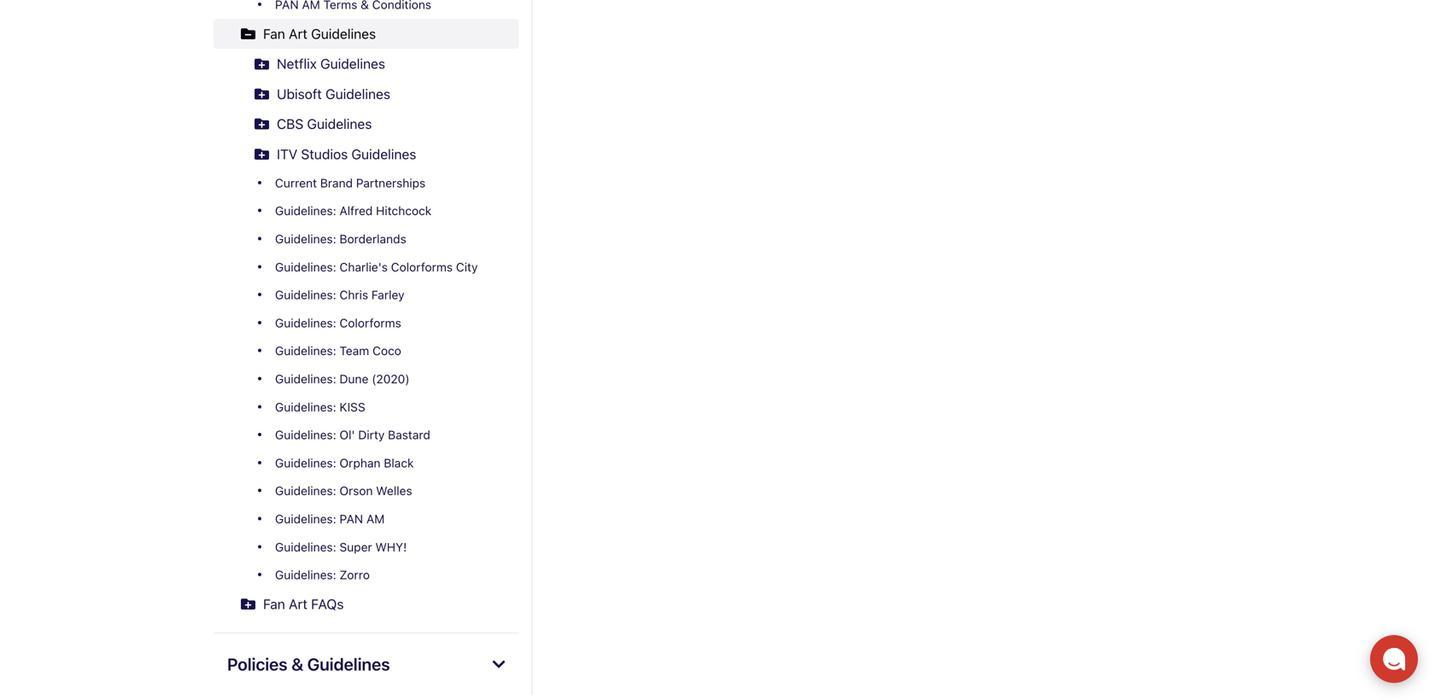 Task type: vqa. For each thing, say whether or not it's contained in the screenshot.
Guidelines within 'link'
yes



Task type: describe. For each thing, give the bounding box(es) containing it.
chris
[[340, 288, 368, 302]]

team
[[340, 344, 369, 358]]

bastard
[[388, 428, 430, 442]]

guidelines: chris farley link
[[214, 281, 519, 309]]

guidelines: zorro link
[[214, 561, 519, 589]]

guidelines: colorforms link
[[214, 309, 519, 337]]

guidelines up the netflix guidelines
[[311, 26, 376, 42]]

0 vertical spatial colorforms
[[391, 260, 453, 274]]

(2020)
[[372, 372, 410, 386]]

guidelines: super why!
[[275, 540, 407, 554]]

open chat image
[[1382, 648, 1406, 672]]

guidelines: dune (2020) link
[[214, 365, 519, 393]]

dune
[[340, 372, 369, 386]]

cbs guidelines link
[[214, 109, 519, 139]]

am
[[366, 512, 385, 526]]

policies
[[227, 655, 288, 675]]

fan for fan art guidelines
[[263, 26, 285, 42]]

borderlands
[[340, 232, 406, 246]]

guidelines: pan am link
[[214, 505, 519, 533]]

guidelines down fan art guidelines link
[[320, 56, 385, 72]]

itv
[[277, 146, 298, 162]]

ubisoft guidelines
[[277, 86, 390, 102]]

alfred
[[340, 204, 373, 218]]

partnerships
[[356, 176, 426, 190]]

guidelines: for guidelines: borderlands
[[275, 232, 336, 246]]

policies & guidelines link
[[214, 648, 519, 682]]

itv studios guidelines link
[[214, 139, 519, 169]]

guidelines: borderlands link
[[214, 225, 519, 253]]

guidelines down ubisoft guidelines
[[307, 116, 372, 132]]

guidelines: for guidelines: pan am
[[275, 512, 336, 526]]

current brand partnerships link
[[214, 169, 519, 197]]

guidelines: charlie's colorforms city
[[275, 260, 478, 274]]

netflix guidelines link
[[214, 49, 519, 79]]

policies & guidelines
[[227, 655, 390, 675]]

guidelines: zorro
[[275, 568, 370, 582]]

guidelines down netflix guidelines link
[[326, 86, 390, 102]]

black
[[384, 456, 414, 470]]

cbs
[[277, 116, 304, 132]]

ubisoft guidelines link
[[214, 79, 519, 109]]

cbs guidelines
[[277, 116, 372, 132]]

guidelines: for guidelines: super why!
[[275, 540, 336, 554]]

guidelines: borderlands
[[275, 232, 406, 246]]

ol'
[[340, 428, 355, 442]]

current
[[275, 176, 317, 190]]

guidelines: alfred hitchcock link
[[214, 197, 519, 225]]

farley
[[372, 288, 405, 302]]

guidelines: colorforms
[[275, 316, 401, 330]]

hitchcock
[[376, 204, 432, 218]]

guidelines: team coco link
[[214, 337, 519, 365]]

why!
[[375, 540, 407, 554]]

studios
[[301, 146, 348, 162]]



Task type: locate. For each thing, give the bounding box(es) containing it.
brand
[[320, 176, 353, 190]]

pan
[[340, 512, 363, 526]]

guidelines: up guidelines: team coco
[[275, 316, 336, 330]]

coco
[[373, 344, 401, 358]]

9 guidelines: from the top
[[275, 428, 336, 442]]

itv studios guidelines
[[277, 146, 416, 162]]

guidelines: orphan black link
[[214, 449, 519, 477]]

fan art faqs link
[[214, 589, 519, 620]]

fan up netflix
[[263, 26, 285, 42]]

super
[[340, 540, 372, 554]]

guidelines: for guidelines: dune (2020)
[[275, 372, 336, 386]]

guidelines: down guidelines: alfred hitchcock
[[275, 232, 336, 246]]

2 fan from the top
[[263, 596, 285, 613]]

2 guidelines: from the top
[[275, 232, 336, 246]]

guidelines: for guidelines: alfred hitchcock
[[275, 204, 336, 218]]

7 guidelines: from the top
[[275, 372, 336, 386]]

guidelines: up "guidelines: chris farley"
[[275, 260, 336, 274]]

1 guidelines: from the top
[[275, 204, 336, 218]]

guidelines: kiss link
[[214, 393, 519, 421]]

0 vertical spatial fan
[[263, 26, 285, 42]]

guidelines: up guidelines: kiss
[[275, 372, 336, 386]]

8 guidelines: from the top
[[275, 400, 336, 414]]

netflix guidelines
[[277, 56, 385, 72]]

netflix
[[277, 56, 317, 72]]

guidelines: alfred hitchcock
[[275, 204, 432, 218]]

guidelines: down guidelines: kiss
[[275, 428, 336, 442]]

guidelines: ol' dirty bastard
[[275, 428, 430, 442]]

0 vertical spatial art
[[289, 26, 308, 42]]

colorforms down guidelines: chris farley link on the top left of page
[[340, 316, 401, 330]]

guidelines
[[311, 26, 376, 42], [320, 56, 385, 72], [326, 86, 390, 102], [307, 116, 372, 132], [352, 146, 416, 162], [307, 655, 390, 675]]

guidelines: up guidelines: super why!
[[275, 512, 336, 526]]

guidelines: pan am
[[275, 512, 385, 526]]

fan
[[263, 26, 285, 42], [263, 596, 285, 613]]

colorforms
[[391, 260, 453, 274], [340, 316, 401, 330]]

guidelines: orson welles
[[275, 484, 412, 498]]

guidelines: down guidelines: dune (2020)
[[275, 400, 336, 414]]

art left faqs
[[289, 596, 308, 613]]

fan left faqs
[[263, 596, 285, 613]]

welles
[[376, 484, 412, 498]]

guidelines: chris farley
[[275, 288, 405, 302]]

3 guidelines: from the top
[[275, 260, 336, 274]]

&
[[291, 655, 303, 675]]

guidelines: dune (2020)
[[275, 372, 410, 386]]

1 vertical spatial colorforms
[[340, 316, 401, 330]]

art for guidelines
[[289, 26, 308, 42]]

guidelines: charlie's colorforms city link
[[214, 253, 519, 281]]

art
[[289, 26, 308, 42], [289, 596, 308, 613]]

guidelines: for guidelines: colorforms
[[275, 316, 336, 330]]

guidelines up partnerships
[[352, 146, 416, 162]]

2 art from the top
[[289, 596, 308, 613]]

10 guidelines: from the top
[[275, 456, 336, 470]]

guidelines right &
[[307, 655, 390, 675]]

1 vertical spatial fan
[[263, 596, 285, 613]]

guidelines: inside "link"
[[275, 232, 336, 246]]

charlie's
[[340, 260, 388, 274]]

guidelines: inside 'link'
[[275, 456, 336, 470]]

guidelines: orson welles link
[[214, 477, 519, 505]]

city
[[456, 260, 478, 274]]

orson
[[340, 484, 373, 498]]

guidelines: down the guidelines: colorforms
[[275, 344, 336, 358]]

orphan
[[340, 456, 381, 470]]

11 guidelines: from the top
[[275, 484, 336, 498]]

faqs
[[311, 596, 344, 613]]

art up netflix
[[289, 26, 308, 42]]

6 guidelines: from the top
[[275, 344, 336, 358]]

guidelines: up guidelines: zorro
[[275, 540, 336, 554]]

guidelines: kiss
[[275, 400, 365, 414]]

guidelines: for guidelines: orphan black
[[275, 456, 336, 470]]

guidelines: for guidelines: orson welles
[[275, 484, 336, 498]]

guidelines: for guidelines: chris farley
[[275, 288, 336, 302]]

colorforms up 'farley'
[[391, 260, 453, 274]]

1 vertical spatial art
[[289, 596, 308, 613]]

fan art guidelines link
[[214, 19, 519, 49]]

guidelines: for guidelines: ol' dirty bastard
[[275, 428, 336, 442]]

guidelines: super why! link
[[214, 533, 519, 561]]

kiss
[[340, 400, 365, 414]]

12 guidelines: from the top
[[275, 512, 336, 526]]

zorro
[[340, 568, 370, 582]]

1 art from the top
[[289, 26, 308, 42]]

guidelines: for guidelines: charlie's colorforms city
[[275, 260, 336, 274]]

14 guidelines: from the top
[[275, 568, 336, 582]]

guidelines: down current
[[275, 204, 336, 218]]

fan art faqs
[[263, 596, 344, 613]]

current brand partnerships
[[275, 176, 426, 190]]

fan for fan art faqs
[[263, 596, 285, 613]]

guidelines: for guidelines: zorro
[[275, 568, 336, 582]]

guidelines: up the guidelines: colorforms
[[275, 288, 336, 302]]

dirty
[[358, 428, 385, 442]]

guidelines:
[[275, 204, 336, 218], [275, 232, 336, 246], [275, 260, 336, 274], [275, 288, 336, 302], [275, 316, 336, 330], [275, 344, 336, 358], [275, 372, 336, 386], [275, 400, 336, 414], [275, 428, 336, 442], [275, 456, 336, 470], [275, 484, 336, 498], [275, 512, 336, 526], [275, 540, 336, 554], [275, 568, 336, 582]]

guidelines: orphan black
[[275, 456, 414, 470]]

fan art guidelines
[[263, 26, 376, 42]]

guidelines: up the fan art faqs
[[275, 568, 336, 582]]

ubisoft
[[277, 86, 322, 102]]

guidelines: for guidelines: team coco
[[275, 344, 336, 358]]

1 fan from the top
[[263, 26, 285, 42]]

guidelines: for guidelines: kiss
[[275, 400, 336, 414]]

13 guidelines: from the top
[[275, 540, 336, 554]]

5 guidelines: from the top
[[275, 316, 336, 330]]

4 guidelines: from the top
[[275, 288, 336, 302]]

guidelines: team coco
[[275, 344, 401, 358]]

guidelines: up guidelines: orson welles
[[275, 456, 336, 470]]

art for faqs
[[289, 596, 308, 613]]

guidelines: ol' dirty bastard link
[[214, 421, 519, 449]]

guidelines: up guidelines: pan am
[[275, 484, 336, 498]]



